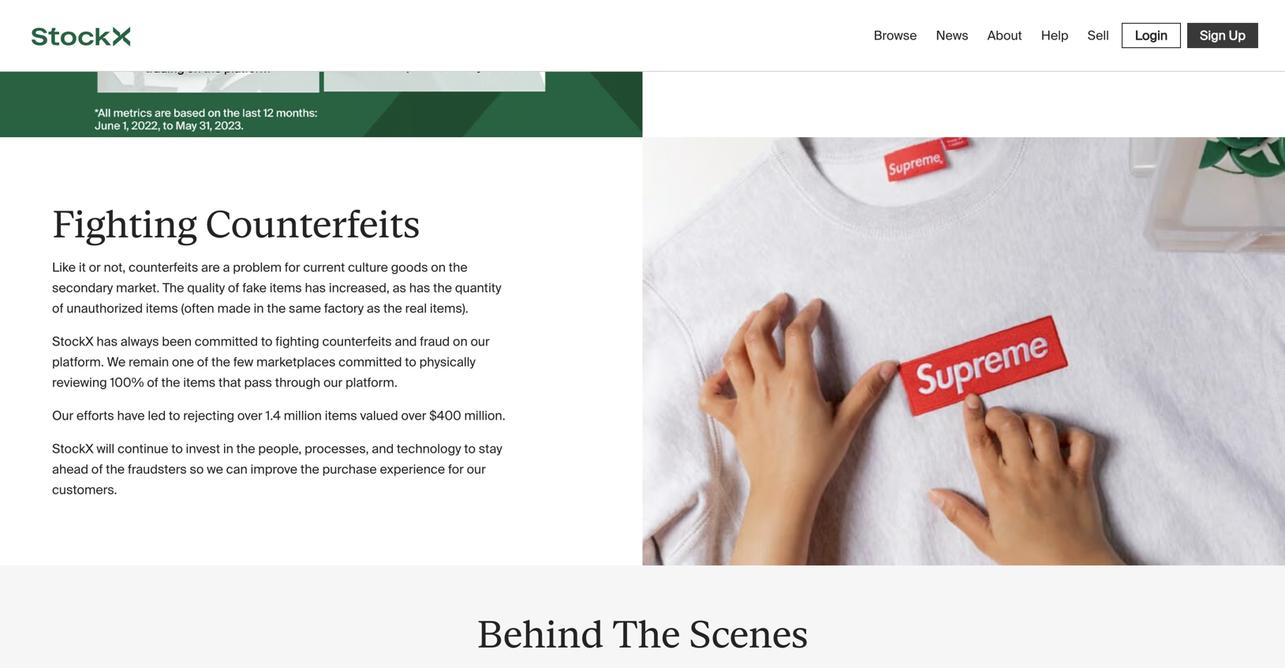 Task type: vqa. For each thing, say whether or not it's contained in the screenshot.
Omega
no



Task type: describe. For each thing, give the bounding box(es) containing it.
of inside will continue to invest in the people, processes, and technology to stay ahead of the fraudsters so we can improve the purchase experience for our customers.
[[91, 461, 103, 478]]

purchase
[[322, 461, 377, 478]]

sell link
[[1081, 21, 1116, 50]]

news link
[[930, 21, 975, 50]]

million
[[284, 408, 322, 424]]

and inside will continue to invest in the people, processes, and technology to stay ahead of the fraudsters so we can improve the purchase experience for our customers.
[[372, 441, 394, 457]]

scenes
[[689, 613, 808, 656]]

our inside will continue to invest in the people, processes, and technology to stay ahead of the fraudsters so we can improve the purchase experience for our customers.
[[467, 461, 486, 478]]

so
[[190, 461, 204, 478]]

quantity
[[455, 280, 501, 296]]

behind
[[477, 613, 604, 656]]

fighting
[[276, 334, 319, 350]]

stockx for will continue to invest in the people, processes, and technology to stay ahead of the fraudsters so we can improve the purchase experience for our customers.
[[52, 441, 94, 457]]

a
[[223, 259, 230, 276]]

marketplaces
[[256, 354, 336, 371]]

help link
[[1035, 21, 1075, 50]]

behind the scenes
[[477, 613, 808, 656]]

0 vertical spatial our
[[471, 334, 490, 350]]

been
[[162, 334, 192, 350]]

1 horizontal spatial platform.
[[346, 375, 398, 391]]

physically
[[419, 354, 476, 371]]

the left same
[[267, 300, 286, 317]]

items inside has always been committed to fighting counterfeits and fraud on our platform. we remain one of the few marketplaces committed to physically reviewing 100% of the items that pass through our platform.
[[183, 375, 216, 391]]

stockx logo image
[[32, 27, 130, 46]]

1.4
[[266, 408, 281, 424]]

or
[[89, 259, 101, 276]]

customers.
[[52, 482, 117, 498]]

counterfeits inside like it or not, counterfeits are a problem for current culture goods on the secondary market. the quality of fake items has increased, as has the quantity of unauthorized items (often made in the same factory as the real items).
[[129, 259, 198, 276]]

the up quantity
[[449, 259, 468, 276]]

in inside will continue to invest in the people, processes, and technology to stay ahead of the fraudsters so we can improve the purchase experience for our customers.
[[223, 441, 233, 457]]

current
[[303, 259, 345, 276]]

processes,
[[305, 441, 369, 457]]

and inside has always been committed to fighting counterfeits and fraud on our platform. we remain one of the few marketplaces committed to physically reviewing 100% of the items that pass through our platform.
[[395, 334, 417, 350]]

like
[[52, 259, 76, 276]]

to left fighting
[[261, 334, 273, 350]]

technology
[[397, 441, 461, 457]]

through
[[275, 375, 320, 391]]

100%
[[110, 375, 144, 391]]

1 horizontal spatial committed
[[339, 354, 402, 371]]

we
[[207, 461, 223, 478]]

ahead
[[52, 461, 88, 478]]

million.
[[464, 408, 506, 424]]

factory
[[324, 300, 364, 317]]

quality
[[187, 280, 225, 296]]

sign up
[[1200, 27, 1246, 44]]

will continue to invest in the people, processes, and technology to stay ahead of the fraudsters so we can improve the purchase experience for our customers.
[[52, 441, 502, 498]]

0 horizontal spatial platform.
[[52, 354, 104, 371]]

1 horizontal spatial has
[[305, 280, 326, 296]]

not,
[[104, 259, 126, 276]]

for inside will continue to invest in the people, processes, and technology to stay ahead of the fraudsters so we can improve the purchase experience for our customers.
[[448, 461, 464, 478]]

the left real
[[383, 300, 402, 317]]

of up made
[[228, 280, 239, 296]]

0 vertical spatial committed
[[195, 334, 258, 350]]

culture
[[348, 259, 388, 276]]

on inside like it or not, counterfeits are a problem for current culture goods on the secondary market. the quality of fake items has increased, as has the quantity of unauthorized items (often made in the same factory as the real items).
[[431, 259, 446, 276]]

have
[[117, 408, 145, 424]]

secondary
[[52, 280, 113, 296]]

up
[[1229, 27, 1246, 44]]

we
[[107, 354, 126, 371]]

the down will
[[106, 461, 125, 478]]

1 vertical spatial as
[[367, 300, 380, 317]]

improve
[[251, 461, 298, 478]]

of down remain
[[147, 375, 158, 391]]

items up 'processes,'
[[325, 408, 357, 424]]

0 vertical spatial as
[[393, 280, 406, 296]]

fraudsters
[[128, 461, 187, 478]]

1 horizontal spatial the
[[613, 613, 680, 656]]

sign
[[1200, 27, 1226, 44]]

the down one
[[161, 375, 180, 391]]

news
[[936, 27, 969, 44]]

2 over from the left
[[401, 408, 426, 424]]

fighting counterfeits
[[52, 203, 420, 246]]

it
[[79, 259, 86, 276]]

made
[[217, 300, 251, 317]]

has always been committed to fighting counterfeits and fraud on our platform. we remain one of the few marketplaces committed to physically reviewing 100% of the items that pass through our platform.
[[52, 334, 490, 391]]

remain
[[129, 354, 169, 371]]

stockx logo link
[[0, 0, 162, 71]]



Task type: locate. For each thing, give the bounding box(es) containing it.
2 vertical spatial our
[[467, 461, 486, 478]]

0 vertical spatial in
[[254, 300, 264, 317]]

fighting
[[52, 203, 197, 246]]

our up physically
[[471, 334, 490, 350]]

for down technology
[[448, 461, 464, 478]]

of down secondary
[[52, 300, 64, 317]]

items down market.
[[146, 300, 178, 317]]

problem
[[233, 259, 282, 276]]

fake
[[242, 280, 267, 296]]

committed up few
[[195, 334, 258, 350]]

about link
[[981, 21, 1029, 50]]

has up we
[[97, 334, 118, 350]]

has inside has always been committed to fighting counterfeits and fraud on our platform. we remain one of the few marketplaces committed to physically reviewing 100% of the items that pass through our platform.
[[97, 334, 118, 350]]

invest
[[186, 441, 220, 457]]

in inside like it or not, counterfeits are a problem for current culture goods on the secondary market. the quality of fake items has increased, as has the quantity of unauthorized items (often made in the same factory as the real items).
[[254, 300, 264, 317]]

will
[[97, 441, 115, 457]]

and left 'fraud'
[[395, 334, 417, 350]]

on up physically
[[453, 334, 468, 350]]

1 horizontal spatial over
[[401, 408, 426, 424]]

over left 1.4
[[237, 408, 263, 424]]

in
[[254, 300, 264, 317], [223, 441, 233, 457]]

0 horizontal spatial and
[[372, 441, 394, 457]]

1 vertical spatial the
[[613, 613, 680, 656]]

as
[[393, 280, 406, 296], [367, 300, 380, 317]]

people,
[[258, 441, 302, 457]]

0 horizontal spatial the
[[163, 280, 184, 296]]

1 vertical spatial counterfeits
[[322, 334, 392, 350]]

the up that
[[211, 354, 230, 371]]

increased,
[[329, 280, 390, 296]]

one
[[172, 354, 194, 371]]

0 horizontal spatial for
[[285, 259, 300, 276]]

stockx up reviewing
[[52, 334, 94, 350]]

0 vertical spatial for
[[285, 259, 300, 276]]

browse
[[874, 27, 917, 44]]

that
[[219, 375, 241, 391]]

same
[[289, 300, 321, 317]]

to left the stay
[[464, 441, 476, 457]]

continue
[[118, 441, 168, 457]]

experience
[[380, 461, 445, 478]]

0 horizontal spatial has
[[97, 334, 118, 350]]

to left physically
[[405, 354, 416, 371]]

pass
[[244, 375, 272, 391]]

1 vertical spatial our
[[323, 375, 343, 391]]

1 vertical spatial and
[[372, 441, 394, 457]]

like it or not, counterfeits are a problem for current culture goods on the secondary market. the quality of fake items has increased, as has the quantity of unauthorized items (often made in the same factory as the real items).
[[52, 259, 501, 317]]

our efforts have led to rejecting over 1.4 million items valued over $400 million.
[[52, 408, 506, 424]]

fraud
[[420, 334, 450, 350]]

for left current
[[285, 259, 300, 276]]

sign up link
[[1188, 23, 1259, 48]]

0 vertical spatial platform.
[[52, 354, 104, 371]]

items).
[[430, 300, 468, 317]]

1 horizontal spatial for
[[448, 461, 464, 478]]

1 vertical spatial in
[[223, 441, 233, 457]]

sell
[[1088, 27, 1109, 44]]

as down the increased,
[[367, 300, 380, 317]]

to left invest
[[171, 441, 183, 457]]

0 vertical spatial the
[[163, 280, 184, 296]]

goods
[[391, 259, 428, 276]]

items up same
[[270, 280, 302, 296]]

help
[[1041, 27, 1069, 44]]

the up can on the bottom left of the page
[[236, 441, 255, 457]]

counterfeits inside has always been committed to fighting counterfeits and fraud on our platform. we remain one of the few marketplaces committed to physically reviewing 100% of the items that pass through our platform.
[[322, 334, 392, 350]]

over left the '$400'
[[401, 408, 426, 424]]

stockx for has always been committed to fighting counterfeits and fraud on our platform. we remain one of the few marketplaces committed to physically reviewing 100% of the items that pass through our platform.
[[52, 334, 94, 350]]

0 horizontal spatial in
[[223, 441, 233, 457]]

login link
[[1122, 23, 1181, 48]]

of
[[228, 280, 239, 296], [52, 300, 64, 317], [197, 354, 208, 371], [147, 375, 158, 391], [91, 461, 103, 478]]

on inside has always been committed to fighting counterfeits and fraud on our platform. we remain one of the few marketplaces committed to physically reviewing 100% of the items that pass through our platform.
[[453, 334, 468, 350]]

stockx up ahead
[[52, 441, 94, 457]]

1 vertical spatial committed
[[339, 354, 402, 371]]

0 vertical spatial and
[[395, 334, 417, 350]]

of right one
[[197, 354, 208, 371]]

platform. up valued
[[346, 375, 398, 391]]

few
[[233, 354, 253, 371]]

0 horizontal spatial over
[[237, 408, 263, 424]]

committed
[[195, 334, 258, 350], [339, 354, 402, 371]]

efforts
[[76, 408, 114, 424]]

0 horizontal spatial committed
[[195, 334, 258, 350]]

in up can on the bottom left of the page
[[223, 441, 233, 457]]

committed up valued
[[339, 354, 402, 371]]

has
[[305, 280, 326, 296], [409, 280, 430, 296], [97, 334, 118, 350]]

about
[[988, 27, 1022, 44]]

items down one
[[183, 375, 216, 391]]

in down fake
[[254, 300, 264, 317]]

and
[[395, 334, 417, 350], [372, 441, 394, 457]]

1 over from the left
[[237, 408, 263, 424]]

our
[[52, 408, 73, 424]]

rejecting
[[183, 408, 234, 424]]

the
[[163, 280, 184, 296], [613, 613, 680, 656]]

1 vertical spatial on
[[453, 334, 468, 350]]

1 vertical spatial stockx
[[52, 441, 94, 457]]

unauthorized
[[67, 300, 143, 317]]

counterfeits
[[129, 259, 198, 276], [322, 334, 392, 350]]

always
[[121, 334, 159, 350]]

1 vertical spatial for
[[448, 461, 464, 478]]

$400
[[429, 408, 461, 424]]

our down the stay
[[467, 461, 486, 478]]

platform.
[[52, 354, 104, 371], [346, 375, 398, 391]]

as down goods
[[393, 280, 406, 296]]

our right through
[[323, 375, 343, 391]]

of down will
[[91, 461, 103, 478]]

led
[[148, 408, 166, 424]]

market.
[[116, 280, 160, 296]]

0 horizontal spatial on
[[431, 259, 446, 276]]

real
[[405, 300, 427, 317]]

to
[[261, 334, 273, 350], [405, 354, 416, 371], [169, 408, 180, 424], [171, 441, 183, 457], [464, 441, 476, 457]]

1 horizontal spatial and
[[395, 334, 417, 350]]

for inside like it or not, counterfeits are a problem for current culture goods on the secondary market. the quality of fake items has increased, as has the quantity of unauthorized items (often made in the same factory as the real items).
[[285, 259, 300, 276]]

valued
[[360, 408, 398, 424]]

1 horizontal spatial in
[[254, 300, 264, 317]]

on right goods
[[431, 259, 446, 276]]

1 horizontal spatial counterfeits
[[322, 334, 392, 350]]

0 vertical spatial stockx
[[52, 334, 94, 350]]

1 vertical spatial platform.
[[346, 375, 398, 391]]

on
[[431, 259, 446, 276], [453, 334, 468, 350]]

reviewing
[[52, 375, 107, 391]]

can
[[226, 461, 248, 478]]

1 horizontal spatial on
[[453, 334, 468, 350]]

platform. up reviewing
[[52, 354, 104, 371]]

(often
[[181, 300, 214, 317]]

items
[[270, 280, 302, 296], [146, 300, 178, 317], [183, 375, 216, 391], [325, 408, 357, 424]]

and down valued
[[372, 441, 394, 457]]

browse link
[[868, 21, 924, 50]]

has up real
[[409, 280, 430, 296]]

stockx
[[52, 334, 94, 350], [52, 441, 94, 457]]

0 horizontal spatial counterfeits
[[129, 259, 198, 276]]

for
[[285, 259, 300, 276], [448, 461, 464, 478]]

counterfeits
[[205, 203, 420, 246]]

1 horizontal spatial as
[[393, 280, 406, 296]]

0 horizontal spatial as
[[367, 300, 380, 317]]

the down 'processes,'
[[301, 461, 319, 478]]

counterfeits up market.
[[129, 259, 198, 276]]

0 vertical spatial counterfeits
[[129, 259, 198, 276]]

the
[[449, 259, 468, 276], [433, 280, 452, 296], [267, 300, 286, 317], [383, 300, 402, 317], [211, 354, 230, 371], [161, 375, 180, 391], [236, 441, 255, 457], [106, 461, 125, 478], [301, 461, 319, 478]]

the inside like it or not, counterfeits are a problem for current culture goods on the secondary market. the quality of fake items has increased, as has the quantity of unauthorized items (often made in the same factory as the real items).
[[163, 280, 184, 296]]

2 horizontal spatial has
[[409, 280, 430, 296]]

are
[[201, 259, 220, 276]]

counterfeits down factory
[[322, 334, 392, 350]]

has down current
[[305, 280, 326, 296]]

stay
[[479, 441, 502, 457]]

2 stockx from the top
[[52, 441, 94, 457]]

login
[[1135, 27, 1168, 44]]

the up items).
[[433, 280, 452, 296]]

1 stockx from the top
[[52, 334, 94, 350]]

0 vertical spatial on
[[431, 259, 446, 276]]

to right led
[[169, 408, 180, 424]]



